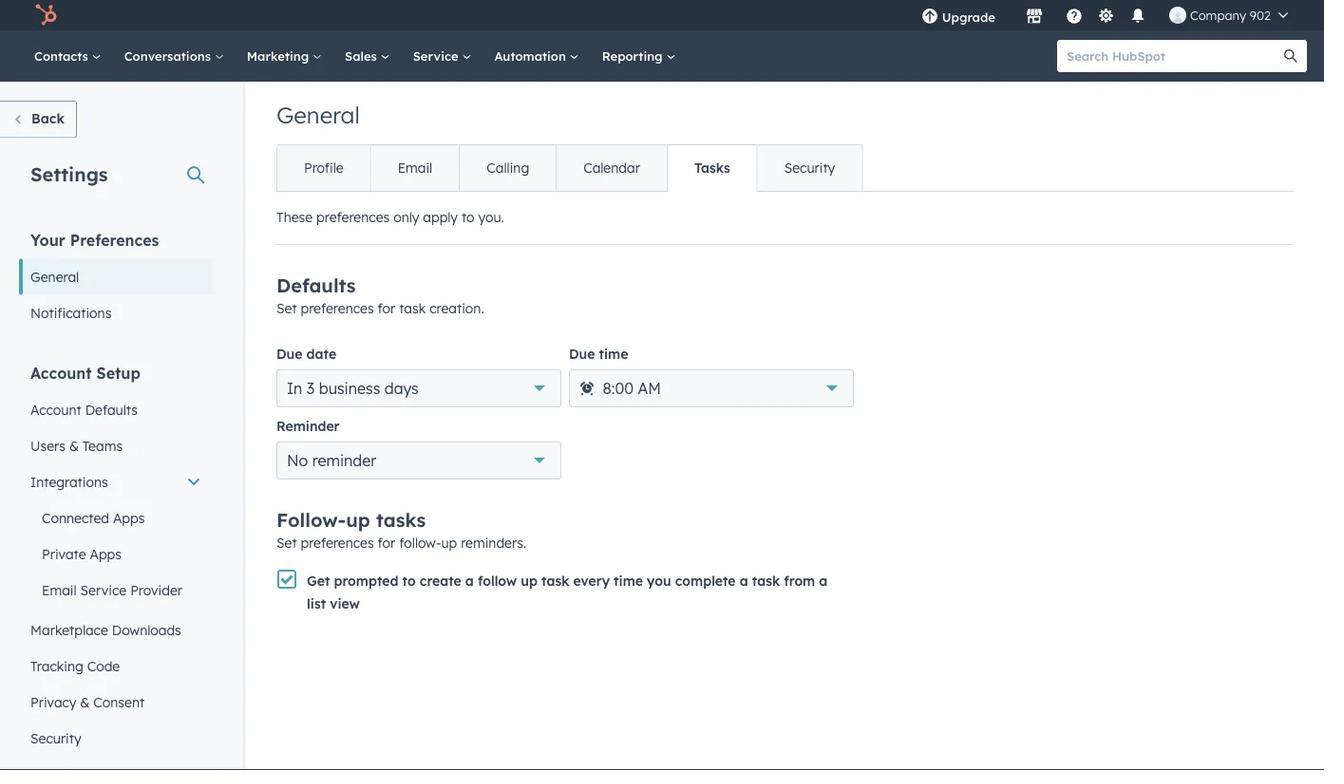 Task type: describe. For each thing, give the bounding box(es) containing it.
0 vertical spatial preferences
[[316, 209, 390, 226]]

& for users
[[69, 437, 79, 454]]

teams
[[83, 437, 123, 454]]

tracking
[[30, 658, 83, 675]]

time inside get prompted to create a follow up task every time you complete a task from a list view
[[614, 573, 643, 589]]

service inside 'link'
[[413, 48, 462, 64]]

preferences inside defaults set preferences for task creation.
[[301, 300, 374, 317]]

notifications link
[[19, 295, 213, 331]]

these preferences only apply to you.
[[276, 209, 504, 226]]

no reminder button
[[276, 442, 561, 480]]

in 3 business days
[[287, 379, 419, 398]]

your preferences element
[[19, 229, 213, 331]]

defaults set preferences for task creation.
[[276, 274, 484, 317]]

help button
[[1058, 0, 1091, 30]]

to inside get prompted to create a follow up task every time you complete a task from a list view
[[402, 573, 416, 589]]

privacy
[[30, 694, 76, 711]]

creation.
[[430, 300, 484, 317]]

8:00 am button
[[569, 370, 854, 408]]

8:00
[[603, 379, 634, 398]]

integrations
[[30, 474, 108, 490]]

email service provider
[[42, 582, 182, 599]]

in
[[287, 379, 302, 398]]

days
[[385, 379, 419, 398]]

company
[[1190, 7, 1247, 23]]

you.
[[478, 209, 504, 226]]

back
[[31, 110, 65, 127]]

calling
[[487, 160, 529, 176]]

conversations
[[124, 48, 215, 64]]

create
[[420, 573, 461, 589]]

apply
[[423, 209, 458, 226]]

connected
[[42, 510, 109, 526]]

help image
[[1066, 9, 1083, 26]]

3 a from the left
[[819, 573, 828, 589]]

0 vertical spatial general
[[276, 101, 360, 129]]

users
[[30, 437, 66, 454]]

apps for private apps
[[90, 546, 122, 562]]

downloads
[[112, 622, 181, 638]]

account defaults link
[[19, 392, 213, 428]]

email for email
[[398, 160, 432, 176]]

0 vertical spatial time
[[599, 346, 628, 362]]

code
[[87, 658, 120, 675]]

users & teams link
[[19, 428, 213, 464]]

tasks
[[376, 508, 426, 532]]

users & teams
[[30, 437, 123, 454]]

reminder
[[312, 451, 376, 470]]

hubspot image
[[34, 4, 57, 27]]

search image
[[1284, 49, 1298, 63]]

no
[[287, 451, 308, 470]]

Search HubSpot search field
[[1057, 40, 1290, 72]]

private
[[42, 546, 86, 562]]

complete
[[675, 573, 736, 589]]

back link
[[0, 101, 77, 138]]

follow-up tasks set preferences for follow-up reminders.
[[276, 508, 526, 551]]

defaults inside account defaults link
[[85, 401, 138, 418]]

902
[[1250, 7, 1271, 23]]

email service provider link
[[19, 572, 213, 608]]

& for privacy
[[80, 694, 90, 711]]

get
[[307, 573, 330, 589]]

general inside your preferences element
[[30, 268, 79, 285]]

1 a from the left
[[465, 573, 474, 589]]

account setup element
[[19, 362, 213, 757]]

private apps
[[42, 546, 122, 562]]

these
[[276, 209, 313, 226]]

due date
[[276, 346, 336, 362]]

notifications image
[[1129, 9, 1147, 26]]

conversations link
[[113, 30, 235, 82]]

account for account defaults
[[30, 401, 81, 418]]

in 3 business days button
[[276, 370, 561, 408]]

3
[[307, 379, 315, 398]]

reporting
[[602, 48, 666, 64]]

email for email service provider
[[42, 582, 77, 599]]

set inside defaults set preferences for task creation.
[[276, 300, 297, 317]]

follow
[[478, 573, 517, 589]]

only
[[393, 209, 419, 226]]

account defaults
[[30, 401, 138, 418]]

general link
[[19, 259, 213, 295]]

calendar
[[583, 160, 640, 176]]

account setup
[[30, 363, 140, 382]]

setup
[[96, 363, 140, 382]]

sales
[[345, 48, 381, 64]]

marketplace downloads link
[[19, 612, 213, 648]]

up inside get prompted to create a follow up task every time you complete a task from a list view
[[521, 573, 538, 589]]

2 a from the left
[[740, 573, 748, 589]]

contacts link
[[23, 30, 113, 82]]



Task type: vqa. For each thing, say whether or not it's contained in the screenshot.
Connect
no



Task type: locate. For each thing, give the bounding box(es) containing it.
1 horizontal spatial task
[[542, 573, 569, 589]]

1 vertical spatial apps
[[90, 546, 122, 562]]

account
[[30, 363, 92, 382], [30, 401, 81, 418]]

settings image
[[1098, 8, 1115, 25]]

prompted
[[334, 573, 399, 589]]

integrations button
[[19, 464, 213, 500]]

1 horizontal spatial &
[[80, 694, 90, 711]]

am
[[638, 379, 661, 398]]

1 vertical spatial email
[[42, 582, 77, 599]]

upgrade
[[942, 9, 996, 25]]

security inside account setup element
[[30, 730, 81, 747]]

0 vertical spatial defaults
[[276, 274, 356, 297]]

security for the left security link
[[30, 730, 81, 747]]

& right users
[[69, 437, 79, 454]]

0 horizontal spatial email
[[42, 582, 77, 599]]

service right sales link
[[413, 48, 462, 64]]

account up account defaults
[[30, 363, 92, 382]]

list
[[307, 596, 326, 612]]

1 vertical spatial general
[[30, 268, 79, 285]]

set up due date
[[276, 300, 297, 317]]

1 vertical spatial set
[[276, 535, 297, 551]]

every
[[573, 573, 610, 589]]

security inside navigation
[[784, 160, 835, 176]]

settings link
[[1094, 5, 1118, 25]]

contacts
[[34, 48, 92, 64]]

1 horizontal spatial security
[[784, 160, 835, 176]]

general up profile on the top left of page
[[276, 101, 360, 129]]

private apps link
[[19, 536, 213, 572]]

time
[[599, 346, 628, 362], [614, 573, 643, 589]]

due time
[[569, 346, 628, 362]]

apps up email service provider
[[90, 546, 122, 562]]

1 vertical spatial to
[[402, 573, 416, 589]]

1 horizontal spatial general
[[276, 101, 360, 129]]

1 horizontal spatial service
[[413, 48, 462, 64]]

provider
[[130, 582, 182, 599]]

1 horizontal spatial defaults
[[276, 274, 356, 297]]

time left the you
[[614, 573, 643, 589]]

date
[[306, 346, 336, 362]]

menu containing company 902
[[908, 0, 1302, 30]]

for
[[378, 300, 395, 317], [378, 535, 395, 551]]

your preferences
[[30, 230, 159, 249]]

no reminder
[[287, 451, 376, 470]]

task left creation. at the left of the page
[[399, 300, 426, 317]]

settings
[[30, 162, 108, 186]]

account up users
[[30, 401, 81, 418]]

0 horizontal spatial to
[[402, 573, 416, 589]]

1 horizontal spatial up
[[441, 535, 457, 551]]

reporting link
[[591, 30, 687, 82]]

task inside defaults set preferences for task creation.
[[399, 300, 426, 317]]

0 horizontal spatial security link
[[19, 721, 213, 757]]

reminder
[[276, 418, 340, 435]]

email down private
[[42, 582, 77, 599]]

email up only
[[398, 160, 432, 176]]

0 vertical spatial apps
[[113, 510, 145, 526]]

security link
[[757, 145, 862, 191], [19, 721, 213, 757]]

2 vertical spatial preferences
[[301, 535, 374, 551]]

1 vertical spatial defaults
[[85, 401, 138, 418]]

1 vertical spatial &
[[80, 694, 90, 711]]

tracking code
[[30, 658, 120, 675]]

apps
[[113, 510, 145, 526], [90, 546, 122, 562]]

connected apps link
[[19, 500, 213, 536]]

connected apps
[[42, 510, 145, 526]]

notifications button
[[1122, 0, 1154, 30]]

task left every
[[542, 573, 569, 589]]

0 horizontal spatial general
[[30, 268, 79, 285]]

1 vertical spatial for
[[378, 535, 395, 551]]

preferences left only
[[316, 209, 390, 226]]

1 vertical spatial security link
[[19, 721, 213, 757]]

for down tasks
[[378, 535, 395, 551]]

to
[[462, 209, 475, 226], [402, 573, 416, 589]]

security
[[784, 160, 835, 176], [30, 730, 81, 747]]

1 horizontal spatial a
[[740, 573, 748, 589]]

1 due from the left
[[276, 346, 303, 362]]

1 set from the top
[[276, 300, 297, 317]]

2 horizontal spatial up
[[521, 573, 538, 589]]

up left tasks
[[346, 508, 370, 532]]

privacy & consent
[[30, 694, 145, 711]]

marketplace
[[30, 622, 108, 638]]

email link
[[370, 145, 459, 191]]

automation link
[[483, 30, 591, 82]]

for left creation. at the left of the page
[[378, 300, 395, 317]]

navigation
[[276, 144, 863, 192]]

1 vertical spatial up
[[441, 535, 457, 551]]

1 horizontal spatial due
[[569, 346, 595, 362]]

2 vertical spatial up
[[521, 573, 538, 589]]

view
[[330, 596, 360, 612]]

a
[[465, 573, 474, 589], [740, 573, 748, 589], [819, 573, 828, 589]]

account for account setup
[[30, 363, 92, 382]]

2 for from the top
[[378, 535, 395, 551]]

time up 8:00
[[599, 346, 628, 362]]

2 horizontal spatial a
[[819, 573, 828, 589]]

1 vertical spatial preferences
[[301, 300, 374, 317]]

1 horizontal spatial security link
[[757, 145, 862, 191]]

for inside defaults set preferences for task creation.
[[378, 300, 395, 317]]

a left follow
[[465, 573, 474, 589]]

1 vertical spatial security
[[30, 730, 81, 747]]

0 horizontal spatial a
[[465, 573, 474, 589]]

up right follow
[[521, 573, 538, 589]]

profile
[[304, 160, 344, 176]]

notifications
[[30, 304, 112, 321]]

tasks link
[[667, 145, 757, 191]]

company 902 button
[[1158, 0, 1300, 30]]

& right "privacy"
[[80, 694, 90, 711]]

0 horizontal spatial up
[[346, 508, 370, 532]]

0 horizontal spatial &
[[69, 437, 79, 454]]

menu
[[908, 0, 1302, 30]]

upgrade image
[[921, 9, 938, 26]]

task left from on the right bottom of the page
[[752, 573, 780, 589]]

due for due time
[[569, 346, 595, 362]]

email inside account setup element
[[42, 582, 77, 599]]

follow-
[[276, 508, 346, 532]]

follow-
[[399, 535, 441, 551]]

up up create
[[441, 535, 457, 551]]

1 vertical spatial service
[[80, 582, 127, 599]]

0 horizontal spatial defaults
[[85, 401, 138, 418]]

0 vertical spatial account
[[30, 363, 92, 382]]

defaults inside defaults set preferences for task creation.
[[276, 274, 356, 297]]

service link
[[402, 30, 483, 82]]

2 horizontal spatial task
[[752, 573, 780, 589]]

from
[[784, 573, 815, 589]]

due
[[276, 346, 303, 362], [569, 346, 595, 362]]

get prompted to create a follow up task every time you complete a task from a list view
[[307, 573, 828, 612]]

1 vertical spatial time
[[614, 573, 643, 589]]

search button
[[1275, 40, 1307, 72]]

marketplaces button
[[1015, 0, 1054, 30]]

1 horizontal spatial email
[[398, 160, 432, 176]]

mateo roberts image
[[1169, 7, 1186, 24]]

hubspot link
[[23, 4, 71, 27]]

marketplaces image
[[1026, 9, 1043, 26]]

defaults up users & teams link
[[85, 401, 138, 418]]

profile link
[[277, 145, 370, 191]]

defaults up date on the left top of the page
[[276, 274, 356, 297]]

0 vertical spatial set
[[276, 300, 297, 317]]

automation
[[494, 48, 570, 64]]

1 horizontal spatial to
[[462, 209, 475, 226]]

preferences up date on the left top of the page
[[301, 300, 374, 317]]

due for due date
[[276, 346, 303, 362]]

apps for connected apps
[[113, 510, 145, 526]]

service inside account setup element
[[80, 582, 127, 599]]

company 902
[[1190, 7, 1271, 23]]

a right "complete"
[[740, 573, 748, 589]]

consent
[[93, 694, 145, 711]]

business
[[319, 379, 380, 398]]

tasks
[[694, 160, 730, 176]]

sales link
[[333, 30, 402, 82]]

set down follow-
[[276, 535, 297, 551]]

0 vertical spatial security link
[[757, 145, 862, 191]]

1 for from the top
[[378, 300, 395, 317]]

0 horizontal spatial due
[[276, 346, 303, 362]]

0 vertical spatial service
[[413, 48, 462, 64]]

your
[[30, 230, 65, 249]]

security for the topmost security link
[[784, 160, 835, 176]]

service
[[413, 48, 462, 64], [80, 582, 127, 599]]

0 vertical spatial for
[[378, 300, 395, 317]]

0 vertical spatial up
[[346, 508, 370, 532]]

calendar link
[[556, 145, 667, 191]]

general
[[276, 101, 360, 129], [30, 268, 79, 285]]

1 vertical spatial account
[[30, 401, 81, 418]]

service down private apps link
[[80, 582, 127, 599]]

0 horizontal spatial task
[[399, 300, 426, 317]]

0 vertical spatial security
[[784, 160, 835, 176]]

to left create
[[402, 573, 416, 589]]

2 due from the left
[[569, 346, 595, 362]]

8:00 am
[[603, 379, 661, 398]]

1 account from the top
[[30, 363, 92, 382]]

0 vertical spatial &
[[69, 437, 79, 454]]

0 horizontal spatial security
[[30, 730, 81, 747]]

0 vertical spatial email
[[398, 160, 432, 176]]

to left you.
[[462, 209, 475, 226]]

reminders.
[[461, 535, 526, 551]]

a right from on the right bottom of the page
[[819, 573, 828, 589]]

for inside follow-up tasks set preferences for follow-up reminders.
[[378, 535, 395, 551]]

0 horizontal spatial service
[[80, 582, 127, 599]]

general down "your" at the top
[[30, 268, 79, 285]]

preferences inside follow-up tasks set preferences for follow-up reminders.
[[301, 535, 374, 551]]

apps down integrations button at the bottom left of the page
[[113, 510, 145, 526]]

email
[[398, 160, 432, 176], [42, 582, 77, 599]]

marketing
[[247, 48, 313, 64]]

marketplace downloads
[[30, 622, 181, 638]]

task
[[399, 300, 426, 317], [542, 573, 569, 589], [752, 573, 780, 589]]

navigation containing profile
[[276, 144, 863, 192]]

2 set from the top
[[276, 535, 297, 551]]

privacy & consent link
[[19, 684, 213, 721]]

preferences
[[70, 230, 159, 249]]

0 vertical spatial to
[[462, 209, 475, 226]]

2 account from the top
[[30, 401, 81, 418]]

set inside follow-up tasks set preferences for follow-up reminders.
[[276, 535, 297, 551]]

you
[[647, 573, 671, 589]]

calling link
[[459, 145, 556, 191]]

preferences down follow-
[[301, 535, 374, 551]]



